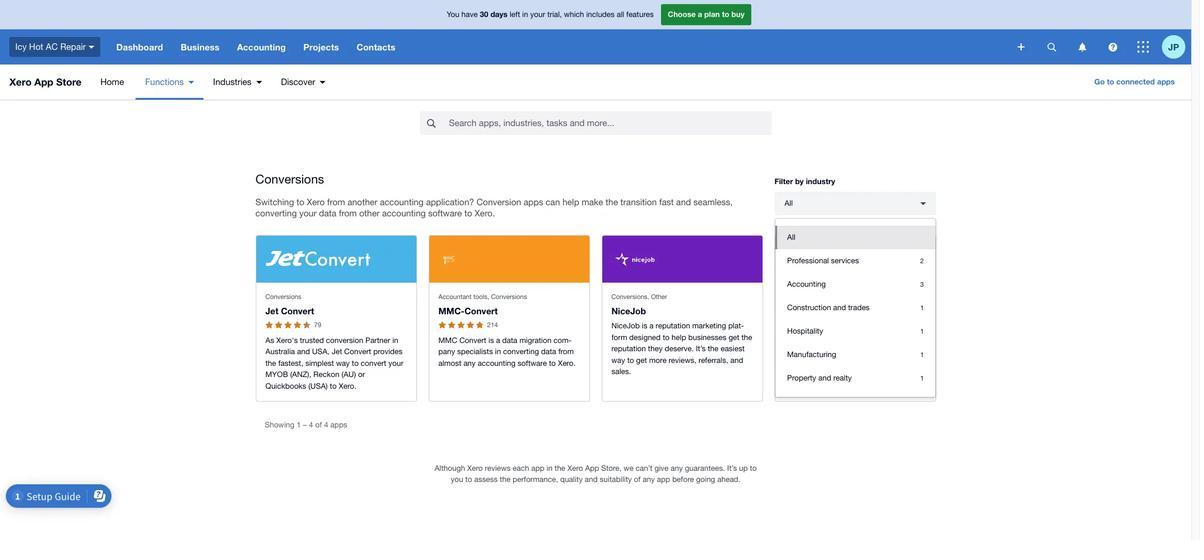 Task type: describe. For each thing, give the bounding box(es) containing it.
campaigns.
[[874, 333, 914, 342]]

dashboard link
[[108, 29, 172, 65]]

nicejob link
[[612, 306, 646, 316]]

xero. inside "as xero's trusted conversion partner in australia and usa, jet convert provides the fastest, simplest way to convert your myob (anz), reckon (au) or quickbooks (usa) to xero."
[[339, 382, 357, 391]]

tools,
[[474, 293, 490, 300]]

com
[[554, 336, 572, 345]]

nicejob app logo image
[[612, 249, 658, 269]]

jet inside "as xero's trusted conversion partner in australia and usa, jet convert provides the fastest, simplest way to convert your myob (anz), reckon (au) or quickbooks (usa) to xero."
[[332, 348, 342, 356]]

left
[[510, 10, 520, 19]]

ahead.
[[718, 476, 741, 484]]

industries
[[213, 77, 252, 87]]

xero up assess
[[467, 464, 483, 473]]

every
[[813, 390, 832, 399]]

almost
[[439, 359, 462, 368]]

and inside conversions, other nicejob nicejob is a reputation marketing plat form designed to help businesses get the reputation they deserve. it's the easiest way to get more reviews, referrals, and sales.
[[731, 356, 744, 365]]

accountant tools, conversions mmc-convert
[[439, 293, 527, 316]]

trial,
[[548, 10, 562, 19]]

to up deserve. at bottom
[[663, 333, 670, 342]]

1 vertical spatial accounting
[[382, 208, 426, 218]]

2 vertical spatial any
[[643, 476, 655, 484]]

the down plat
[[742, 333, 753, 342]]

2 nicejob from the top
[[612, 322, 640, 331]]

xero up quality in the left bottom of the page
[[568, 464, 583, 473]]

features
[[627, 10, 654, 19]]

migration
[[520, 336, 552, 345]]

in for conversion
[[393, 336, 399, 345]]

you have 30 days left in your trial, which includes all features
[[447, 10, 654, 19]]

is inside conversions, other nicejob nicejob is a reputation marketing plat form designed to help businesses get the reputation they deserve. it's the easiest way to get more reviews, referrals, and sales.
[[642, 322, 648, 331]]

0 horizontal spatial of
[[315, 421, 322, 429]]

convert inside "as xero's trusted conversion partner in australia and usa, jet convert provides the fastest, simplest way to convert your myob (anz), reckon (au) or quickbooks (usa) to xero."
[[344, 348, 371, 356]]

xero inside switching to xero from another accounting application? conversion apps can help make the transition fast and seamless, converting your data from other accounting software to xero.
[[307, 197, 325, 207]]

functions button
[[136, 65, 204, 100]]

your inside "as xero's trusted conversion partner in australia and usa, jet convert provides the fastest, simplest way to convert your myob (anz), reckon (au) or quickbooks (usa) to xero."
[[389, 359, 404, 368]]

software inside mmc convert is a data migration com pany specialists in converting data from almost any accounting software to xero.
[[518, 359, 547, 368]]

help inside switching to xero from another accounting application? conversion apps can help make the transition fast and seamless, converting your data from other accounting software to xero.
[[563, 197, 580, 207]]

seamless,
[[694, 197, 733, 207]]

1 horizontal spatial data
[[503, 336, 518, 345]]

out
[[896, 322, 910, 331]]

and up every
[[819, 374, 832, 383]]

go to connected apps
[[1095, 77, 1176, 86]]

make
[[582, 197, 604, 207]]

the down reviews
[[500, 476, 511, 484]]

group containing all
[[776, 219, 936, 397]]

construction
[[788, 303, 832, 312]]

1 vertical spatial &
[[909, 368, 914, 376]]

2 horizontal spatial svg image
[[1079, 43, 1087, 51]]

ports
[[785, 379, 803, 388]]

services
[[832, 257, 860, 265]]

converting inside switching to xero from another accounting application? conversion apps can help make the transition fast and seamless, converting your data from other accounting software to xero.
[[256, 208, 297, 218]]

accounting inside mmc convert is a data migration com pany specialists in converting data from almost any accounting software to xero.
[[478, 359, 516, 368]]

your down every
[[819, 402, 834, 411]]

application?
[[426, 197, 474, 207]]

provides
[[374, 348, 403, 356]]

repair
[[60, 42, 86, 52]]

all button
[[775, 192, 936, 215]]

to down application? on the left
[[465, 208, 472, 218]]

data inside switching to xero from another accounting application? conversion apps can help make the transition fast and seamless, converting your data from other accounting software to xero.
[[319, 208, 337, 218]]

choose a plan to buy
[[668, 10, 745, 19]]

214
[[487, 322, 498, 329]]

to down num
[[902, 390, 909, 399]]

professional
[[788, 257, 829, 265]]

usa,
[[312, 348, 330, 356]]

as xero's trusted conversion partner in australia and usa, jet convert provides the fastest, simplest way to convert your myob (anz), reckon (au) or quickbooks (usa) to xero.
[[266, 336, 404, 391]]

activities
[[808, 356, 838, 365]]

form
[[612, 322, 744, 342]]

1 horizontal spatial svg image
[[1018, 43, 1025, 50]]

1 nicejob from the top
[[612, 306, 646, 316]]

the inside "as xero's trusted conversion partner in australia and usa, jet convert provides the fastest, simplest way to convert your myob (anz), reckon (au) or quickbooks (usa) to xero."
[[266, 359, 276, 368]]

0 vertical spatial customer
[[801, 345, 833, 353]]

sales,
[[815, 379, 835, 388]]

all button
[[776, 226, 936, 249]]

0 vertical spatial app
[[532, 464, 545, 473]]

a inside mmc convert is a data migration com pany specialists in converting data from almost any accounting software to xero.
[[496, 336, 500, 345]]

30
[[480, 10, 489, 19]]

0 vertical spatial apps
[[1158, 77, 1176, 86]]

the up quality in the left bottom of the page
[[555, 464, 566, 473]]

partner
[[366, 336, 390, 345]]

to right switching
[[297, 197, 304, 207]]

your inside switching to xero from another accounting application? conversion apps can help make the transition fast and seamless, converting your data from other accounting software to xero.
[[299, 208, 317, 218]]

help inside conversions, other nicejob nicejob is a reputation marketing plat form designed to help businesses get the reputation they deserve. it's the easiest way to get more reviews, referrals, and sales.
[[672, 333, 687, 342]]

your inside 'you have 30 days left in your trial, which includes all features'
[[531, 10, 546, 19]]

includes
[[587, 10, 615, 19]]

myob
[[266, 370, 288, 379]]

mmc-convert link
[[439, 306, 498, 316]]

1 4 from the left
[[309, 421, 313, 429]]

easiest
[[721, 345, 745, 353]]

mmc convert app logo image
[[439, 249, 459, 269]]

and inside switching to xero from another accounting application? conversion apps can help make the transition fast and seamless, converting your data from other accounting software to xero.
[[677, 197, 691, 207]]

app inside although xero reviews each app in the xero app store, we can't give any guarantees. it's up to you to assess the performance, quality and suitability of any app before going ahead.
[[585, 464, 599, 473]]

to right go
[[1108, 77, 1115, 86]]

xero app store
[[9, 76, 82, 88]]

1 vertical spatial from
[[339, 208, 357, 218]]

0 vertical spatial maralytics
[[785, 306, 828, 316]]

to right the up
[[750, 464, 757, 473]]

svg image inside icy hot ac repair popup button
[[89, 46, 95, 49]]

up
[[739, 464, 748, 473]]

convert inside mmc convert is a data migration com pany specialists in converting data from almost any accounting software to xero.
[[460, 336, 487, 345]]

2 horizontal spatial data
[[541, 348, 557, 356]]

the inside maralytics track, measure & report the roi out comes for your marketing campaigns. link customer invoices in xero to mar keting activities to accurately measure results.   maralytics tracks, measures & re ports on sales, profit, & customer num bers for every marketing initiative, to maximise your marketing budget
[[868, 322, 879, 331]]

connected
[[1117, 77, 1156, 86]]

accounting inside popup button
[[237, 42, 286, 52]]

and inside although xero reviews each app in the xero app store, we can't give any guarantees. it's up to you to assess the performance, quality and suitability of any app before going ahead.
[[585, 476, 598, 484]]

fastest,
[[278, 359, 303, 368]]

to up or
[[352, 359, 359, 368]]

track,
[[785, 322, 805, 331]]

showing
[[265, 421, 295, 429]]

0 vertical spatial accounting
[[380, 197, 424, 207]]

plat
[[729, 322, 744, 331]]

accountant
[[439, 293, 472, 300]]

in inside maralytics track, measure & report the roi out comes for your marketing campaigns. link customer invoices in xero to mar keting activities to accurately measure results.   maralytics tracks, measures & re ports on sales, profit, & customer num bers for every marketing initiative, to maximise your marketing budget
[[865, 345, 871, 353]]

from inside mmc convert is a data migration com pany specialists in converting data from almost any accounting software to xero.
[[559, 348, 574, 356]]

(au)
[[342, 370, 356, 379]]

xero. inside mmc convert is a data migration com pany specialists in converting data from almost any accounting software to xero.
[[558, 359, 576, 368]]

convert inside conversions jet convert
[[281, 306, 314, 316]]

by
[[796, 176, 804, 186]]

convert inside accountant tools, conversions mmc-convert
[[465, 306, 498, 316]]

filter by industry
[[775, 176, 836, 186]]

conversion
[[477, 197, 522, 207]]

or
[[358, 370, 365, 379]]

num
[[900, 379, 918, 388]]

they
[[648, 345, 663, 353]]

all for all popup button
[[785, 199, 793, 208]]

conversions, other nicejob nicejob is a reputation marketing plat form designed to help businesses get the reputation they deserve. it's the easiest way to get more reviews, referrals, and sales.
[[612, 293, 753, 376]]

contacts button
[[348, 29, 405, 65]]

icy
[[15, 42, 27, 52]]

business button
[[172, 29, 228, 65]]

to inside mmc convert is a data migration com pany specialists in converting data from almost any accounting software to xero.
[[549, 359, 556, 368]]

jp button
[[1163, 29, 1192, 65]]

2 horizontal spatial a
[[698, 10, 703, 19]]

conversions for conversions
[[256, 172, 324, 186]]

switching to xero from another accounting application? conversion apps can help make the transition fast and seamless, converting your data from other accounting software to xero.
[[256, 197, 733, 218]]

marketing down bers on the bottom right
[[837, 402, 870, 411]]

choose
[[668, 10, 696, 19]]

1 horizontal spatial measure
[[886, 356, 915, 365]]

trusted
[[300, 336, 324, 345]]

0 vertical spatial from
[[327, 197, 345, 207]]

all for all button
[[788, 233, 796, 242]]

1 horizontal spatial svg image
[[1109, 43, 1118, 51]]

reckon
[[314, 370, 340, 379]]

–
[[303, 421, 307, 429]]

going
[[697, 476, 716, 484]]

each
[[513, 464, 529, 473]]

conversion
[[326, 336, 363, 345]]

to down reckon
[[330, 382, 337, 391]]

discover
[[281, 77, 315, 87]]

xero. inside switching to xero from another accounting application? conversion apps can help make the transition fast and seamless, converting your data from other accounting software to xero.
[[475, 208, 495, 218]]

plan
[[705, 10, 720, 19]]

to down invoices
[[840, 356, 847, 365]]

0 vertical spatial get
[[729, 333, 740, 342]]

industry
[[806, 176, 836, 186]]

initiative,
[[870, 390, 900, 399]]

in inside mmc convert is a data migration com pany specialists in converting data from almost any accounting software to xero.
[[495, 348, 501, 356]]

projects button
[[295, 29, 348, 65]]

0 horizontal spatial svg image
[[1048, 43, 1057, 51]]

keting
[[785, 345, 916, 365]]

can
[[546, 197, 560, 207]]

which
[[564, 10, 584, 19]]

go
[[1095, 77, 1105, 86]]

0 vertical spatial measure
[[808, 322, 837, 331]]



Task type: vqa. For each thing, say whether or not it's contained in the screenshot.
Mmc-Convert link
yes



Task type: locate. For each thing, give the bounding box(es) containing it.
in right left
[[523, 10, 528, 19]]

the up referrals,
[[708, 345, 719, 353]]

profit,
[[837, 379, 857, 388]]

1 horizontal spatial converting
[[503, 348, 539, 356]]

maralytics logo image
[[785, 249, 841, 269]]

it's inside although xero reviews each app in the xero app store, we can't give any guarantees. it's up to you to assess the performance, quality and suitability of any app before going ahead.
[[728, 464, 737, 473]]

in inside "as xero's trusted conversion partner in australia and usa, jet convert provides the fastest, simplest way to convert your myob (anz), reckon (au) or quickbooks (usa) to xero."
[[393, 336, 399, 345]]

you
[[451, 476, 464, 484]]

to up 'sales.'
[[628, 356, 634, 365]]

navigation inside banner
[[108, 29, 1010, 65]]

quickbooks
[[266, 382, 306, 391]]

and right quality in the left bottom of the page
[[585, 476, 598, 484]]

0 vertical spatial &
[[839, 322, 844, 331]]

0 vertical spatial accounting
[[237, 42, 286, 52]]

customer up initiative,
[[866, 379, 898, 388]]

1 horizontal spatial way
[[612, 356, 626, 365]]

and inside "as xero's trusted conversion partner in australia and usa, jet convert provides the fastest, simplest way to convert your myob (anz), reckon (au) or quickbooks (usa) to xero."
[[297, 348, 310, 356]]

navigation
[[108, 29, 1010, 65]]

although
[[435, 464, 465, 473]]

jet inside conversions jet convert
[[266, 306, 279, 316]]

svg image
[[1138, 41, 1150, 53], [1048, 43, 1057, 51], [1109, 43, 1118, 51]]

switching
[[256, 197, 294, 207]]

1 horizontal spatial jet
[[332, 348, 342, 356]]

maralytics up track,
[[785, 306, 828, 316]]

1 horizontal spatial a
[[650, 322, 654, 331]]

0 horizontal spatial svg image
[[89, 46, 95, 49]]

the left roi
[[868, 322, 879, 331]]

xero. down conversion
[[475, 208, 495, 218]]

a left plan
[[698, 10, 703, 19]]

in for days
[[523, 10, 528, 19]]

accounting down pany
[[478, 359, 516, 368]]

xero down icy
[[9, 76, 32, 88]]

it's inside conversions, other nicejob nicejob is a reputation marketing plat form designed to help businesses get the reputation they deserve. it's the easiest way to get more reviews, referrals, and sales.
[[696, 345, 706, 353]]

all inside popup button
[[785, 199, 793, 208]]

dashboard
[[116, 42, 163, 52]]

svg image
[[1079, 43, 1087, 51], [1018, 43, 1025, 50], [89, 46, 95, 49]]

for up the manufacturing
[[810, 333, 819, 342]]

app down "give"
[[657, 476, 671, 484]]

in for each
[[547, 464, 553, 473]]

measure down construction and trades
[[808, 322, 837, 331]]

0 vertical spatial a
[[698, 10, 703, 19]]

2 horizontal spatial any
[[671, 464, 683, 473]]

performance,
[[513, 476, 558, 484]]

0 vertical spatial is
[[642, 322, 648, 331]]

1 vertical spatial get
[[637, 356, 647, 365]]

1 horizontal spatial reputation
[[656, 322, 691, 331]]

way up 'sales.'
[[612, 356, 626, 365]]

0 horizontal spatial a
[[496, 336, 500, 345]]

1 vertical spatial app
[[657, 476, 671, 484]]

1 vertical spatial customer
[[866, 379, 898, 388]]

of down can't
[[634, 476, 641, 484]]

all down filter
[[785, 199, 793, 208]]

(usa)
[[309, 382, 328, 391]]

jet down conversion
[[332, 348, 342, 356]]

1 vertical spatial reputation
[[612, 345, 646, 353]]

0 vertical spatial data
[[319, 208, 337, 218]]

1 right num
[[921, 375, 924, 382]]

0 vertical spatial reputation
[[656, 322, 691, 331]]

accounting inside list box
[[788, 280, 826, 289]]

list box
[[776, 219, 936, 397]]

discover button
[[272, 65, 335, 100]]

0 vertical spatial for
[[810, 333, 819, 342]]

simplest
[[306, 359, 334, 368]]

xero inside maralytics track, measure & report the roi out comes for your marketing campaigns. link customer invoices in xero to mar keting activities to accurately measure results.   maralytics tracks, measures & re ports on sales, profit, & customer num bers for every marketing initiative, to maximise your marketing budget
[[873, 345, 889, 353]]

data left other
[[319, 208, 337, 218]]

from down "com"
[[559, 348, 574, 356]]

1 vertical spatial apps
[[524, 197, 544, 207]]

conversions,
[[612, 293, 650, 300]]

app up performance,
[[532, 464, 545, 473]]

1 horizontal spatial xero.
[[475, 208, 495, 218]]

0 horizontal spatial help
[[563, 197, 580, 207]]

0 vertical spatial software
[[428, 208, 462, 218]]

0 horizontal spatial data
[[319, 208, 337, 218]]

maralytics
[[785, 306, 828, 316], [812, 368, 847, 376]]

marketing inside conversions, other nicejob nicejob is a reputation marketing plat form designed to help businesses get the reputation they deserve. it's the easiest way to get more reviews, referrals, and sales.
[[693, 322, 727, 331]]

to left buy
[[722, 10, 730, 19]]

1 vertical spatial for
[[802, 390, 811, 399]]

businesses
[[689, 333, 727, 342]]

more
[[650, 356, 667, 365]]

to down "com"
[[549, 359, 556, 368]]

software down application? on the left
[[428, 208, 462, 218]]

business
[[181, 42, 220, 52]]

0 horizontal spatial &
[[839, 322, 844, 331]]

way inside "as xero's trusted conversion partner in australia and usa, jet convert provides the fastest, simplest way to convert your myob (anz), reckon (au) or quickbooks (usa) to xero."
[[336, 359, 350, 368]]

to down campaigns.
[[891, 345, 898, 353]]

0 vertical spatial xero.
[[475, 208, 495, 218]]

3
[[921, 281, 924, 288]]

any down can't
[[643, 476, 655, 484]]

way up (au)
[[336, 359, 350, 368]]

2 horizontal spatial svg image
[[1138, 41, 1150, 53]]

0 vertical spatial converting
[[256, 208, 297, 218]]

1 horizontal spatial it's
[[728, 464, 737, 473]]

way inside conversions, other nicejob nicejob is a reputation marketing plat form designed to help businesses get the reputation they deserve. it's the easiest way to get more reviews, referrals, and sales.
[[612, 356, 626, 365]]

2
[[921, 258, 924, 265]]

1 vertical spatial maralytics
[[812, 368, 847, 376]]

is down 214
[[489, 336, 494, 345]]

your up "jet convert logo"
[[299, 208, 317, 218]]

mar
[[900, 345, 916, 353]]

from left another
[[327, 197, 345, 207]]

a
[[698, 10, 703, 19], [650, 322, 654, 331], [496, 336, 500, 345]]

a inside conversions, other nicejob nicejob is a reputation marketing plat form designed to help businesses get the reputation they deserve. it's the easiest way to get more reviews, referrals, and sales.
[[650, 322, 654, 331]]

and left trades
[[834, 303, 847, 312]]

accurately
[[849, 356, 884, 365]]

menu containing home
[[89, 65, 335, 100]]

conversions inside accountant tools, conversions mmc-convert
[[491, 293, 527, 300]]

2 4 from the left
[[324, 421, 328, 429]]

measure
[[808, 322, 837, 331], [886, 356, 915, 365]]

icy hot ac repair
[[15, 42, 86, 52]]

maralytics link
[[785, 306, 828, 316]]

converting down switching
[[256, 208, 297, 218]]

to right you
[[466, 476, 472, 484]]

accounting button
[[228, 29, 295, 65]]

banner
[[0, 0, 1192, 65]]

group
[[776, 219, 936, 397]]

convert down tools,
[[465, 306, 498, 316]]

Search apps, industries, tasks and more... field
[[448, 112, 771, 134]]

filter
[[775, 176, 793, 186]]

go to connected apps link
[[1088, 73, 1183, 92]]

1 for construction and trades
[[921, 305, 924, 312]]

in up performance,
[[547, 464, 553, 473]]

0 vertical spatial it's
[[696, 345, 706, 353]]

to
[[722, 10, 730, 19], [1108, 77, 1115, 86], [297, 197, 304, 207], [465, 208, 472, 218], [663, 333, 670, 342], [891, 345, 898, 353], [628, 356, 634, 365], [840, 356, 847, 365], [352, 359, 359, 368], [549, 359, 556, 368], [330, 382, 337, 391], [902, 390, 909, 399], [750, 464, 757, 473], [466, 476, 472, 484]]

a up designed
[[650, 322, 654, 331]]

for down on on the right bottom of the page
[[802, 390, 811, 399]]

customer
[[801, 345, 833, 353], [866, 379, 898, 388]]

and down the trusted
[[297, 348, 310, 356]]

0 vertical spatial of
[[315, 421, 322, 429]]

apps right "connected"
[[1158, 77, 1176, 86]]

convert up specialists
[[460, 336, 487, 345]]

0 horizontal spatial customer
[[801, 345, 833, 353]]

of
[[315, 421, 322, 429], [634, 476, 641, 484]]

1 vertical spatial of
[[634, 476, 641, 484]]

1 horizontal spatial app
[[585, 464, 599, 473]]

help right can
[[563, 197, 580, 207]]

jet convert logo image
[[266, 251, 370, 267]]

0 horizontal spatial apps
[[331, 421, 348, 429]]

and down easiest
[[731, 356, 744, 365]]

4
[[309, 421, 313, 429], [324, 421, 328, 429]]

store
[[56, 76, 82, 88]]

fast
[[660, 197, 674, 207]]

a down 214
[[496, 336, 500, 345]]

1 vertical spatial nicejob
[[612, 322, 640, 331]]

conversions for conversions jet convert
[[266, 293, 302, 300]]

invoices
[[835, 345, 863, 353]]

0 horizontal spatial get
[[637, 356, 647, 365]]

xero. down (au)
[[339, 382, 357, 391]]

days
[[491, 10, 508, 19]]

all up 'professional'
[[788, 233, 796, 242]]

accounting right another
[[380, 197, 424, 207]]

of inside although xero reviews each app in the xero app store, we can't give any guarantees. it's up to you to assess the performance, quality and suitability of any app before going ahead.
[[634, 476, 641, 484]]

marketing up businesses
[[693, 322, 727, 331]]

1 for property and realty
[[921, 375, 924, 382]]

referrals,
[[699, 356, 729, 365]]

xero down campaigns.
[[873, 345, 889, 353]]

0 vertical spatial all
[[785, 199, 793, 208]]

software inside switching to xero from another accounting application? conversion apps can help make the transition fast and seamless, converting your data from other accounting software to xero.
[[428, 208, 462, 218]]

1 vertical spatial help
[[672, 333, 687, 342]]

list box containing all
[[776, 219, 936, 397]]

1 horizontal spatial is
[[642, 322, 648, 331]]

conversions inside conversions jet convert
[[266, 293, 302, 300]]

0 vertical spatial jet
[[266, 306, 279, 316]]

reputation down designed
[[612, 345, 646, 353]]

app left the store,
[[585, 464, 599, 473]]

0 horizontal spatial 4
[[309, 421, 313, 429]]

the
[[606, 197, 618, 207], [868, 322, 879, 331], [742, 333, 753, 342], [708, 345, 719, 353], [266, 359, 276, 368], [555, 464, 566, 473], [500, 476, 511, 484]]

marketing down report
[[838, 333, 872, 342]]

in inside although xero reviews each app in the xero app store, we can't give any guarantees. it's up to you to assess the performance, quality and suitability of any app before going ahead.
[[547, 464, 553, 473]]

hot
[[29, 42, 43, 52]]

1 vertical spatial converting
[[503, 348, 539, 356]]

transition
[[621, 197, 657, 207]]

projects
[[304, 42, 339, 52]]

conversions up jet convert link
[[266, 293, 302, 300]]

customer up activities
[[801, 345, 833, 353]]

1 vertical spatial accounting
[[788, 280, 826, 289]]

it's left the up
[[728, 464, 737, 473]]

nicejob down conversions,
[[612, 306, 646, 316]]

roi
[[881, 322, 894, 331]]

1 horizontal spatial of
[[634, 476, 641, 484]]

nicejob down nicejob link
[[612, 322, 640, 331]]

1 horizontal spatial app
[[657, 476, 671, 484]]

any up the before
[[671, 464, 683, 473]]

0 horizontal spatial accounting
[[237, 42, 286, 52]]

way
[[612, 356, 626, 365], [336, 359, 350, 368]]

professional services
[[788, 257, 860, 265]]

the inside switching to xero from another accounting application? conversion apps can help make the transition fast and seamless, converting your data from other accounting software to xero.
[[606, 197, 618, 207]]

converting inside mmc convert is a data migration com pany specialists in converting data from almost any accounting software to xero.
[[503, 348, 539, 356]]

0 horizontal spatial converting
[[256, 208, 297, 218]]

1 horizontal spatial any
[[643, 476, 655, 484]]

in up the provides
[[393, 336, 399, 345]]

measure down mar
[[886, 356, 915, 365]]

other
[[359, 208, 380, 218]]

1 horizontal spatial accounting
[[788, 280, 826, 289]]

conversions right tools,
[[491, 293, 527, 300]]

1 vertical spatial data
[[503, 336, 518, 345]]

on
[[805, 379, 813, 388]]

data left migration
[[503, 336, 518, 345]]

contacts
[[357, 42, 396, 52]]

the right make
[[606, 197, 618, 207]]

although xero reviews each app in the xero app store, we can't give any guarantees. it's up to you to assess the performance, quality and suitability of any app before going ahead.
[[435, 464, 757, 484]]

jet up as
[[266, 306, 279, 316]]

2 vertical spatial data
[[541, 348, 557, 356]]

1 vertical spatial app
[[585, 464, 599, 473]]

1 vertical spatial it's
[[728, 464, 737, 473]]

reviews,
[[669, 356, 697, 365]]

1 left –
[[297, 421, 301, 429]]

1 horizontal spatial customer
[[866, 379, 898, 388]]

1 horizontal spatial software
[[518, 359, 547, 368]]

2 vertical spatial accounting
[[478, 359, 516, 368]]

as
[[266, 336, 274, 345]]

the up myob
[[266, 359, 276, 368]]

bers
[[785, 379, 918, 399]]

navigation containing dashboard
[[108, 29, 1010, 65]]

0 vertical spatial nicejob
[[612, 306, 646, 316]]

apps left can
[[524, 197, 544, 207]]

0 horizontal spatial way
[[336, 359, 350, 368]]

software down migration
[[518, 359, 547, 368]]

1 vertical spatial jet
[[332, 348, 342, 356]]

2 horizontal spatial xero.
[[558, 359, 576, 368]]

apps inside switching to xero from another accounting application? conversion apps can help make the transition fast and seamless, converting your data from other accounting software to xero.
[[524, 197, 544, 207]]

1 down 3
[[921, 305, 924, 312]]

in inside 'you have 30 days left in your trial, which includes all features'
[[523, 10, 528, 19]]

0 horizontal spatial app
[[34, 76, 53, 88]]

data down migration
[[541, 348, 557, 356]]

accounting down 'professional'
[[788, 280, 826, 289]]

other
[[651, 293, 668, 300]]

your up invoices
[[821, 333, 836, 342]]

1 horizontal spatial 4
[[324, 421, 328, 429]]

conversions up switching
[[256, 172, 324, 186]]

None search field
[[420, 112, 772, 135]]

banner containing jp
[[0, 0, 1192, 65]]

0 vertical spatial app
[[34, 76, 53, 88]]

jp
[[1169, 41, 1180, 52]]

you
[[447, 10, 460, 19]]

xero.
[[475, 208, 495, 218], [558, 359, 576, 368], [339, 382, 357, 391]]

0 horizontal spatial measure
[[808, 322, 837, 331]]

accounting
[[237, 42, 286, 52], [788, 280, 826, 289]]

all inside button
[[788, 233, 796, 242]]

1 for hospitality
[[921, 328, 924, 335]]

1 right out
[[921, 328, 924, 335]]

1 vertical spatial is
[[489, 336, 494, 345]]

1 vertical spatial all
[[788, 233, 796, 242]]

icy hot ac repair button
[[0, 29, 108, 65]]

designed
[[630, 333, 661, 342]]

accounting right other
[[382, 208, 426, 218]]

accounting
[[380, 197, 424, 207], [382, 208, 426, 218], [478, 359, 516, 368]]

in right specialists
[[495, 348, 501, 356]]

reputation up deserve. at bottom
[[656, 322, 691, 331]]

tracks,
[[849, 368, 872, 376]]

from down another
[[339, 208, 357, 218]]

xero right switching
[[307, 197, 325, 207]]

0 vertical spatial help
[[563, 197, 580, 207]]

1 for manufacturing
[[921, 352, 924, 359]]

0 horizontal spatial app
[[532, 464, 545, 473]]

converting
[[256, 208, 297, 218], [503, 348, 539, 356]]

realty
[[834, 374, 852, 383]]

accounting up industries popup button
[[237, 42, 286, 52]]

get left more
[[637, 356, 647, 365]]

buy
[[732, 10, 745, 19]]

quality
[[561, 476, 583, 484]]

& left re
[[909, 368, 914, 376]]

1 horizontal spatial apps
[[524, 197, 544, 207]]

1 horizontal spatial &
[[859, 379, 864, 388]]

0 horizontal spatial software
[[428, 208, 462, 218]]

converting down migration
[[503, 348, 539, 356]]

in up accurately
[[865, 345, 871, 353]]

0 vertical spatial any
[[464, 359, 476, 368]]

suitability
[[600, 476, 632, 484]]

any down specialists
[[464, 359, 476, 368]]

1 vertical spatial software
[[518, 359, 547, 368]]

for
[[810, 333, 819, 342], [802, 390, 811, 399]]

menu
[[89, 65, 335, 100]]

is inside mmc convert is a data migration com pany specialists in converting data from almost any accounting software to xero.
[[489, 336, 494, 345]]

mmc
[[439, 336, 458, 345]]

apps right –
[[331, 421, 348, 429]]

0 horizontal spatial is
[[489, 336, 494, 345]]

your
[[531, 10, 546, 19], [299, 208, 317, 218], [821, 333, 836, 342], [389, 359, 404, 368], [819, 402, 834, 411]]

0 horizontal spatial reputation
[[612, 345, 646, 353]]

& left report
[[839, 322, 844, 331]]

convert up the 79
[[281, 306, 314, 316]]

marketing down profit,
[[834, 390, 868, 399]]

software
[[428, 208, 462, 218], [518, 359, 547, 368]]

1 vertical spatial any
[[671, 464, 683, 473]]

1 vertical spatial xero.
[[558, 359, 576, 368]]

mmc-
[[439, 306, 465, 316]]

have
[[462, 10, 478, 19]]

property
[[788, 374, 817, 383]]

maralytics track, measure & report the roi out comes for your marketing campaigns. link customer invoices in xero to mar keting activities to accurately measure results.   maralytics tracks, measures & re ports on sales, profit, & customer num bers for every marketing initiative, to maximise your marketing budget
[[785, 306, 925, 411]]

2 vertical spatial &
[[859, 379, 864, 388]]

from
[[327, 197, 345, 207], [339, 208, 357, 218], [559, 348, 574, 356]]

any inside mmc convert is a data migration com pany specialists in converting data from almost any accounting software to xero.
[[464, 359, 476, 368]]



